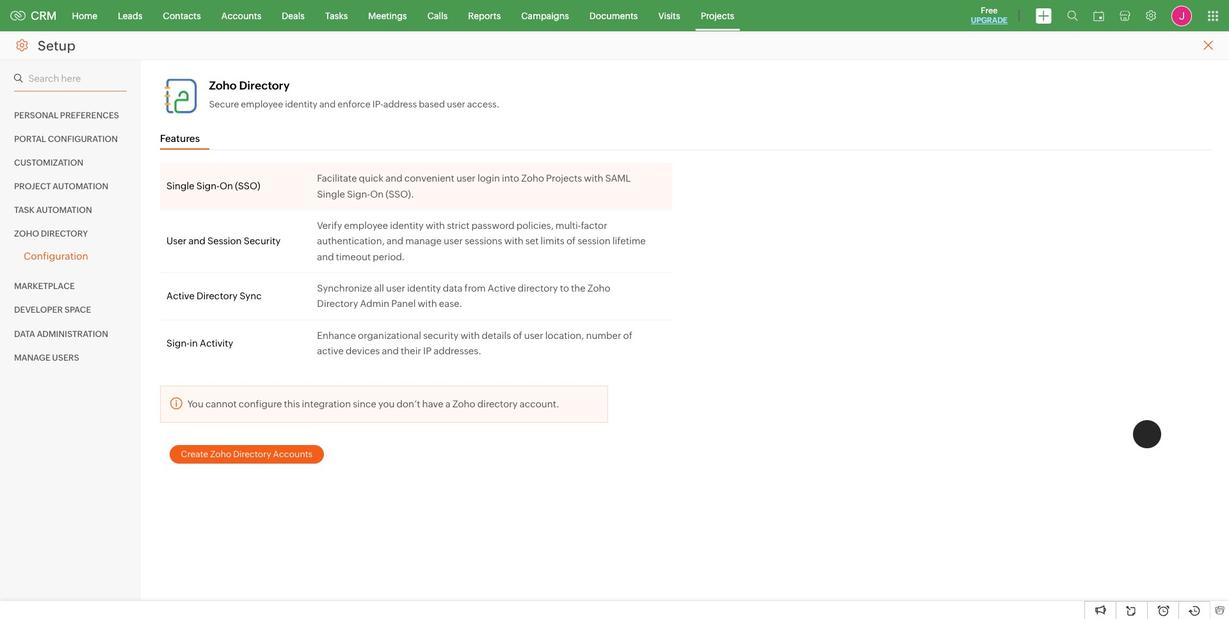 Task type: locate. For each thing, give the bounding box(es) containing it.
deals link
[[272, 0, 315, 31]]

accounts
[[221, 11, 261, 21]]

campaigns
[[521, 11, 569, 21]]

create menu element
[[1028, 0, 1060, 31]]

meetings link
[[358, 0, 417, 31]]

tasks link
[[315, 0, 358, 31]]

reports
[[468, 11, 501, 21]]

search element
[[1060, 0, 1086, 31]]

create menu image
[[1036, 8, 1052, 23]]

contacts link
[[153, 0, 211, 31]]

deals
[[282, 11, 305, 21]]

reports link
[[458, 0, 511, 31]]

free upgrade
[[971, 6, 1008, 25]]

leads link
[[108, 0, 153, 31]]

contacts
[[163, 11, 201, 21]]

calls link
[[417, 0, 458, 31]]

home
[[72, 11, 97, 21]]

projects link
[[691, 0, 745, 31]]

leads
[[118, 11, 143, 21]]

home link
[[62, 0, 108, 31]]

search image
[[1068, 10, 1078, 21]]

calendar image
[[1094, 11, 1105, 21]]



Task type: describe. For each thing, give the bounding box(es) containing it.
documents
[[590, 11, 638, 21]]

projects
[[701, 11, 735, 21]]

visits
[[659, 11, 680, 21]]

calls
[[428, 11, 448, 21]]

profile element
[[1164, 0, 1200, 31]]

crm
[[31, 9, 57, 22]]

visits link
[[648, 0, 691, 31]]

documents link
[[579, 0, 648, 31]]

free
[[981, 6, 998, 15]]

profile image
[[1172, 5, 1192, 26]]

upgrade
[[971, 16, 1008, 25]]

crm link
[[10, 9, 57, 22]]

tasks
[[325, 11, 348, 21]]

accounts link
[[211, 0, 272, 31]]

meetings
[[368, 11, 407, 21]]

campaigns link
[[511, 0, 579, 31]]



Task type: vqa. For each thing, say whether or not it's contained in the screenshot.
Meetings "link"
yes



